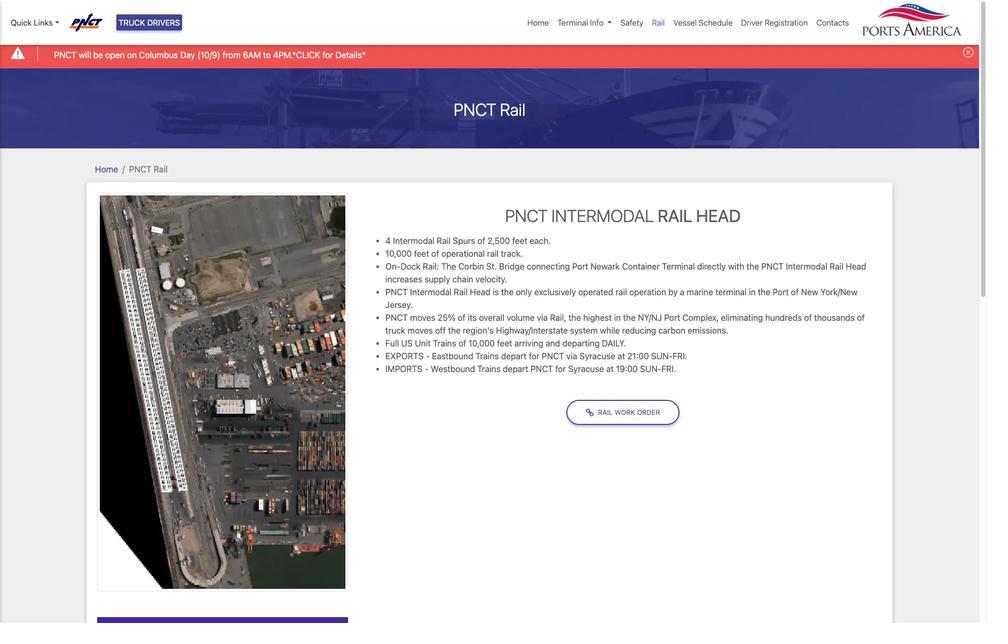 Task type: locate. For each thing, give the bounding box(es) containing it.
2 horizontal spatial head
[[846, 262, 866, 271]]

intermodal
[[552, 205, 654, 226], [393, 236, 434, 246], [786, 262, 827, 271], [410, 287, 452, 297]]

in up while
[[614, 313, 621, 322]]

2,500
[[488, 236, 510, 246]]

1 horizontal spatial rail
[[616, 287, 627, 297]]

rail link
[[648, 12, 669, 33]]

spurs
[[453, 236, 475, 246]]

for down and in the right of the page
[[555, 364, 566, 374]]

safety link
[[616, 12, 648, 33]]

truck
[[385, 326, 405, 335]]

2 horizontal spatial port
[[773, 287, 789, 297]]

rail work order
[[598, 408, 660, 416]]

the up the system
[[569, 313, 581, 322]]

pnct
[[54, 50, 76, 60], [454, 99, 496, 119], [129, 164, 151, 174], [505, 205, 548, 226], [761, 262, 784, 271], [385, 287, 408, 297], [385, 313, 408, 322], [542, 351, 564, 361], [531, 364, 553, 374]]

1 horizontal spatial 10,000
[[469, 338, 495, 348]]

0 vertical spatial port
[[572, 262, 588, 271]]

trains right westbound
[[477, 364, 501, 374]]

1 horizontal spatial terminal
[[662, 262, 695, 271]]

york/new
[[821, 287, 858, 297]]

vessel
[[673, 18, 697, 27]]

us
[[401, 338, 413, 348]]

depart
[[501, 351, 527, 361], [503, 364, 528, 374]]

4 intermodal rail spurs of 2,500 feet each. 10,000 feet of operational rail track. on-dock rail:  the corbin st. bridge connecting port newark container terminal directly with the pnct intermodal rail head increases supply chain velocity. pnct intermodal rail head is the only exclusively operated rail operation by a marine terminal in the port of new york/new jersey. pnct moves 25% of its overall volume via rail, the highest in the ny/nj port complex, eliminating hundreds of thousands of truck moves off the region's highway/interstate system while reducing carbon emissions. full us unit trains of 10,000 feet arriving and departing daily. exports - eastbound trains depart for pnct via syracuse at 21:00 sun-fri. imports - westbound trains depart pnct for syracuse at 19:00 sun-fri.
[[385, 236, 866, 374]]

1 horizontal spatial via
[[566, 351, 577, 361]]

pnct inside alert
[[54, 50, 76, 60]]

close image
[[963, 47, 974, 58]]

via down departing
[[566, 351, 577, 361]]

1 vertical spatial port
[[773, 287, 789, 297]]

0 horizontal spatial head
[[470, 287, 490, 297]]

0 horizontal spatial port
[[572, 262, 588, 271]]

1 horizontal spatial at
[[618, 351, 625, 361]]

intermodal up 'newark'
[[552, 205, 654, 226]]

at
[[618, 351, 625, 361], [606, 364, 614, 374]]

- right imports
[[425, 364, 429, 374]]

moves up off
[[410, 313, 435, 322]]

0 vertical spatial head
[[696, 205, 741, 226]]

1 horizontal spatial port
[[664, 313, 680, 322]]

only
[[516, 287, 532, 297]]

at up 19:00
[[618, 351, 625, 361]]

0 horizontal spatial pnct rail
[[129, 164, 168, 174]]

be
[[93, 50, 103, 60]]

intermodal up new
[[786, 262, 827, 271]]

sun- down 21:00 at right
[[640, 364, 662, 374]]

is
[[493, 287, 499, 297]]

1 vertical spatial home link
[[95, 164, 118, 174]]

of up eastbound
[[458, 338, 466, 348]]

home
[[527, 18, 549, 27], [95, 164, 118, 174]]

0 vertical spatial at
[[618, 351, 625, 361]]

0 vertical spatial home link
[[523, 12, 553, 33]]

1 vertical spatial 10,000
[[469, 338, 495, 348]]

- down unit
[[426, 351, 430, 361]]

1 vertical spatial syracuse
[[568, 364, 604, 374]]

operational
[[441, 249, 485, 258]]

ny/nj
[[638, 313, 662, 322]]

0 vertical spatial -
[[426, 351, 430, 361]]

rail right operated
[[616, 287, 627, 297]]

fri.
[[673, 351, 687, 361], [662, 364, 676, 374]]

0 vertical spatial depart
[[501, 351, 527, 361]]

contacts
[[816, 18, 849, 27]]

system
[[570, 326, 598, 335]]

vessel schedule link
[[669, 12, 737, 33]]

for inside alert
[[323, 50, 333, 60]]

1 horizontal spatial home
[[527, 18, 549, 27]]

1 horizontal spatial home link
[[523, 12, 553, 33]]

rail up st.
[[487, 249, 499, 258]]

highway/interstate
[[496, 326, 568, 335]]

rail,
[[550, 313, 566, 322]]

quick
[[11, 18, 32, 27]]

head up york/new
[[846, 262, 866, 271]]

0 vertical spatial via
[[537, 313, 548, 322]]

moves
[[410, 313, 435, 322], [408, 326, 433, 335]]

feet up track.
[[512, 236, 527, 246]]

by
[[668, 287, 678, 297]]

1 vertical spatial home
[[95, 164, 118, 174]]

on
[[127, 50, 137, 60]]

order
[[637, 408, 660, 416]]

port left 'newark'
[[572, 262, 588, 271]]

1 vertical spatial terminal
[[662, 262, 695, 271]]

0 vertical spatial for
[[323, 50, 333, 60]]

0 horizontal spatial for
[[323, 50, 333, 60]]

safety
[[621, 18, 643, 27]]

feet left arriving
[[497, 338, 512, 348]]

2 horizontal spatial for
[[555, 364, 566, 374]]

reducing
[[622, 326, 656, 335]]

bridge
[[499, 262, 524, 271]]

exports
[[385, 351, 424, 361]]

1 horizontal spatial in
[[749, 287, 756, 297]]

1 vertical spatial in
[[614, 313, 621, 322]]

the right the with
[[747, 262, 759, 271]]

10,000
[[385, 249, 412, 258], [469, 338, 495, 348]]

via left "rail,"
[[537, 313, 548, 322]]

quick links
[[11, 18, 53, 27]]

head left the is
[[470, 287, 490, 297]]

at left 19:00
[[606, 364, 614, 374]]

pnct will be open on columbus day (10/9) from 6am to 4pm.*click for details* link
[[54, 48, 366, 61]]

0 vertical spatial sun-
[[651, 351, 673, 361]]

terminal left info
[[558, 18, 588, 27]]

1 horizontal spatial pnct rail
[[454, 99, 525, 119]]

0 vertical spatial 10,000
[[385, 249, 412, 258]]

driver
[[741, 18, 763, 27]]

1 vertical spatial moves
[[408, 326, 433, 335]]

complex,
[[683, 313, 719, 322]]

the right off
[[448, 326, 461, 335]]

terminal
[[558, 18, 588, 27], [662, 262, 695, 271]]

0 vertical spatial syracuse
[[580, 351, 615, 361]]

to
[[263, 50, 271, 60]]

unit
[[415, 338, 431, 348]]

of right hundreds
[[804, 313, 812, 322]]

imports
[[385, 364, 422, 374]]

1 vertical spatial via
[[566, 351, 577, 361]]

in right terminal
[[749, 287, 756, 297]]

st.
[[486, 262, 497, 271]]

1 horizontal spatial for
[[529, 351, 540, 361]]

0 horizontal spatial rail
[[487, 249, 499, 258]]

rail image
[[97, 193, 348, 592]]

0 horizontal spatial terminal
[[558, 18, 588, 27]]

1 vertical spatial -
[[425, 364, 429, 374]]

of right thousands
[[857, 313, 865, 322]]

0 horizontal spatial in
[[614, 313, 621, 322]]

1 vertical spatial head
[[846, 262, 866, 271]]

2 vertical spatial feet
[[497, 338, 512, 348]]

of left its
[[458, 313, 466, 322]]

terminal up a on the right of the page
[[662, 262, 695, 271]]

0 vertical spatial terminal
[[558, 18, 588, 27]]

0 horizontal spatial 10,000
[[385, 249, 412, 258]]

of
[[478, 236, 485, 246], [431, 249, 439, 258], [791, 287, 799, 297], [458, 313, 466, 322], [804, 313, 812, 322], [857, 313, 865, 322], [458, 338, 466, 348]]

10,000 down "region's"
[[469, 338, 495, 348]]

terminal inside 4 intermodal rail spurs of 2,500 feet each. 10,000 feet of operational rail track. on-dock rail:  the corbin st. bridge connecting port newark container terminal directly with the pnct intermodal rail head increases supply chain velocity. pnct intermodal rail head is the only exclusively operated rail operation by a marine terminal in the port of new york/new jersey. pnct moves 25% of its overall volume via rail, the highest in the ny/nj port complex, eliminating hundreds of thousands of truck moves off the region's highway/interstate system while reducing carbon emissions. full us unit trains of 10,000 feet arriving and departing daily. exports - eastbound trains depart for pnct via syracuse at 21:00 sun-fri. imports - westbound trains depart pnct for syracuse at 19:00 sun-fri.
[[662, 262, 695, 271]]

0 vertical spatial home
[[527, 18, 549, 27]]

new
[[801, 287, 818, 297]]

moves up unit
[[408, 326, 433, 335]]

departing
[[562, 338, 600, 348]]

for left details*
[[323, 50, 333, 60]]

trains down off
[[433, 338, 456, 348]]

pnct rail
[[454, 99, 525, 119], [129, 164, 168, 174]]

jersey.
[[385, 300, 413, 310]]

and
[[546, 338, 560, 348]]

driver registration
[[741, 18, 808, 27]]

sun-
[[651, 351, 673, 361], [640, 364, 662, 374]]

truck drivers link
[[116, 14, 182, 31]]

2 vertical spatial port
[[664, 313, 680, 322]]

for down arriving
[[529, 351, 540, 361]]

the
[[747, 262, 759, 271], [501, 287, 514, 297], [758, 287, 770, 297], [569, 313, 581, 322], [623, 313, 636, 322], [448, 326, 461, 335]]

open
[[105, 50, 125, 60]]

link image
[[586, 408, 598, 417]]

rail:
[[423, 262, 439, 271]]

port up hundreds
[[773, 287, 789, 297]]

0 horizontal spatial home
[[95, 164, 118, 174]]

trains down "region's"
[[476, 351, 499, 361]]

head up directly
[[696, 205, 741, 226]]

0 vertical spatial feet
[[512, 236, 527, 246]]

feet up rail:
[[414, 249, 429, 258]]

off
[[435, 326, 446, 335]]

home link
[[523, 12, 553, 33], [95, 164, 118, 174]]

1 vertical spatial at
[[606, 364, 614, 374]]

1 vertical spatial rail
[[616, 287, 627, 297]]

10,000 up 'on-'
[[385, 249, 412, 258]]

2 vertical spatial head
[[470, 287, 490, 297]]

rail
[[652, 18, 665, 27], [500, 99, 525, 119], [154, 164, 168, 174], [658, 205, 692, 226], [437, 236, 451, 246], [830, 262, 844, 271], [454, 287, 468, 297], [598, 408, 613, 416]]

port up carbon on the right bottom
[[664, 313, 680, 322]]

sun- right 21:00 at right
[[651, 351, 673, 361]]



Task type: vqa. For each thing, say whether or not it's contained in the screenshot.
the leftmost the compliant
no



Task type: describe. For each thing, give the bounding box(es) containing it.
day
[[180, 50, 195, 60]]

19:00
[[616, 364, 638, 374]]

pnct intermodal rail head
[[505, 205, 741, 226]]

1 vertical spatial sun-
[[640, 364, 662, 374]]

with
[[728, 262, 744, 271]]

0 horizontal spatial at
[[606, 364, 614, 374]]

truck drivers
[[119, 18, 180, 27]]

0 horizontal spatial via
[[537, 313, 548, 322]]

connecting
[[527, 262, 570, 271]]

0 vertical spatial fri.
[[673, 351, 687, 361]]

emissions.
[[688, 326, 728, 335]]

drivers
[[147, 18, 180, 27]]

container
[[622, 262, 660, 271]]

operated
[[578, 287, 613, 297]]

eastbound
[[432, 351, 473, 361]]

0 vertical spatial rail
[[487, 249, 499, 258]]

eliminating
[[721, 313, 763, 322]]

rail work order link
[[567, 400, 679, 425]]

pnct will be open on columbus day (10/9) from 6am to 4pm.*click for details*
[[54, 50, 366, 60]]

21:00
[[627, 351, 649, 361]]

the right the is
[[501, 287, 514, 297]]

marine
[[687, 287, 713, 297]]

0 vertical spatial trains
[[433, 338, 456, 348]]

vessel schedule
[[673, 18, 733, 27]]

the
[[441, 262, 456, 271]]

driver registration link
[[737, 12, 812, 33]]

full
[[385, 338, 399, 348]]

directly
[[697, 262, 726, 271]]

4
[[385, 236, 391, 246]]

0 vertical spatial in
[[749, 287, 756, 297]]

0 vertical spatial pnct rail
[[454, 99, 525, 119]]

while
[[600, 326, 620, 335]]

intermodal right 4
[[393, 236, 434, 246]]

info
[[590, 18, 604, 27]]

thousands
[[814, 313, 855, 322]]

1 vertical spatial for
[[529, 351, 540, 361]]

1 vertical spatial depart
[[503, 364, 528, 374]]

1 vertical spatial feet
[[414, 249, 429, 258]]

each.
[[530, 236, 551, 246]]

(10/9)
[[197, 50, 220, 60]]

its
[[468, 313, 477, 322]]

quick links link
[[11, 17, 59, 29]]

contacts link
[[812, 12, 853, 33]]

4pm.*click
[[273, 50, 320, 60]]

of right the spurs
[[478, 236, 485, 246]]

corbin
[[458, 262, 484, 271]]

details*
[[335, 50, 366, 60]]

newark
[[591, 262, 620, 271]]

on-
[[385, 262, 401, 271]]

2 vertical spatial for
[[555, 364, 566, 374]]

intermodal down supply
[[410, 287, 452, 297]]

the up reducing
[[623, 313, 636, 322]]

highest
[[583, 313, 612, 322]]

exclusively
[[534, 287, 576, 297]]

columbus
[[139, 50, 178, 60]]

of left new
[[791, 287, 799, 297]]

terminal info
[[558, 18, 604, 27]]

supply
[[425, 274, 450, 284]]

hundreds
[[765, 313, 802, 322]]

terminal info link
[[553, 12, 616, 33]]

volume
[[507, 313, 535, 322]]

0 horizontal spatial home link
[[95, 164, 118, 174]]

carbon
[[658, 326, 685, 335]]

daily.
[[602, 338, 626, 348]]

dock
[[401, 262, 421, 271]]

a
[[680, 287, 685, 297]]

region's
[[463, 326, 494, 335]]

chain
[[453, 274, 473, 284]]

1 vertical spatial fri.
[[662, 364, 676, 374]]

1 vertical spatial pnct rail
[[129, 164, 168, 174]]

track.
[[501, 249, 523, 258]]

truck
[[119, 18, 145, 27]]

25%
[[438, 313, 455, 322]]

arriving
[[514, 338, 543, 348]]

terminal
[[715, 287, 747, 297]]

westbound
[[431, 364, 475, 374]]

6am
[[243, 50, 261, 60]]

schedule
[[699, 18, 733, 27]]

links
[[34, 18, 53, 27]]

1 horizontal spatial head
[[696, 205, 741, 226]]

of up rail:
[[431, 249, 439, 258]]

registration
[[765, 18, 808, 27]]

0 vertical spatial moves
[[410, 313, 435, 322]]

will
[[79, 50, 91, 60]]

work
[[615, 408, 635, 416]]

1 vertical spatial trains
[[476, 351, 499, 361]]

the up hundreds
[[758, 287, 770, 297]]

pnct will be open on columbus day (10/9) from 6am to 4pm.*click for details* alert
[[0, 39, 979, 68]]

operation
[[629, 287, 666, 297]]

increases
[[385, 274, 422, 284]]

overall
[[479, 313, 504, 322]]

2 vertical spatial trains
[[477, 364, 501, 374]]



